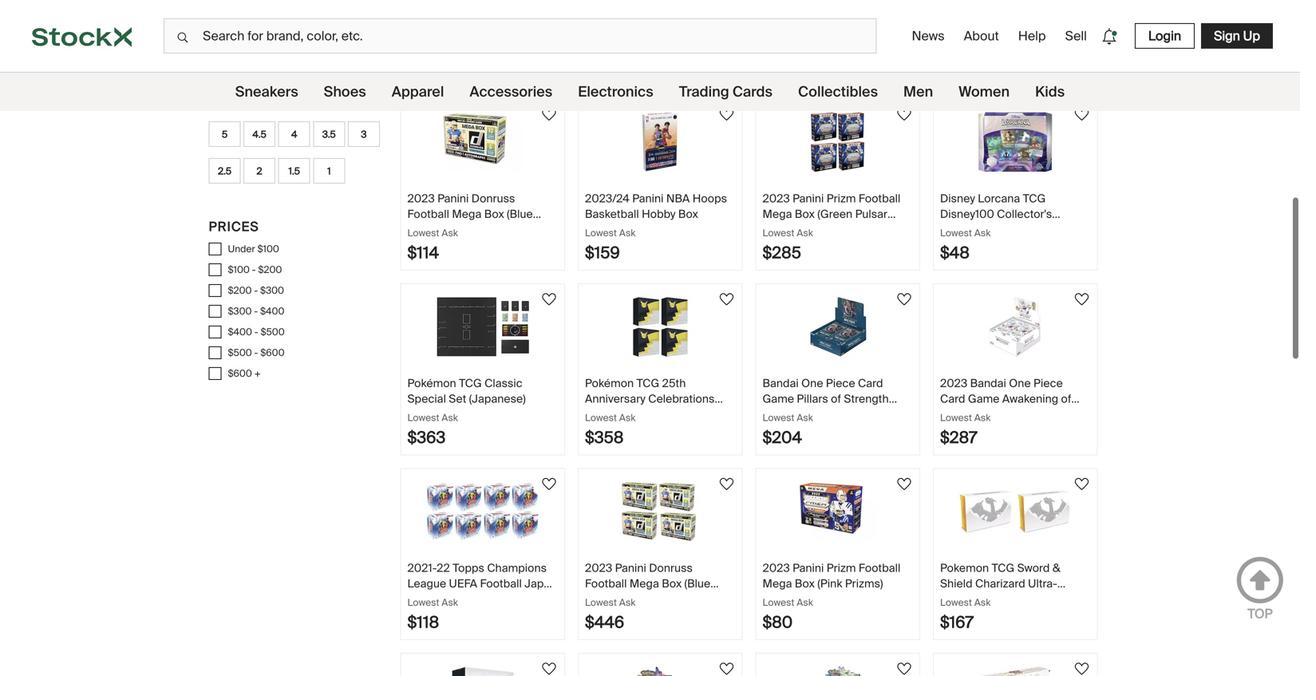Task type: locate. For each thing, give the bounding box(es) containing it.
mega inside 2023 panini donruss football mega box (blue scope) 4x lot
[[630, 576, 659, 591]]

2 vertical spatial the
[[940, 407, 957, 422]]

donruss for $114
[[472, 191, 515, 206]]

mega down mosaic
[[677, 22, 707, 37]]

5.5 button
[[348, 85, 380, 110]]

kids
[[1036, 83, 1065, 101]]

2021-22 topps champions league uefa football japan edition hobby box 8x lot image
[[427, 482, 539, 542]]

pokémon down the anniversary
[[585, 407, 634, 422]]

pillars
[[797, 391, 829, 406]]

tcg for pokémon tcg scarlet & violet 151 pokémon center elite trainer box 4x lot
[[992, 6, 1015, 21]]

lorcana inside disney lorcana tcg the first chapter rise of the floodborn illumineer's trove box
[[445, 6, 488, 21]]

ask inside lowest ask $160
[[619, 42, 636, 54]]

5.5
[[357, 91, 371, 104]]

tcg up set
[[459, 376, 482, 391]]

premium up $88
[[763, 37, 810, 52]]

pokémon tcg classic special set (japanese) image
[[427, 297, 539, 357]]

card up new
[[940, 391, 966, 406]]

follow image right pokémon tcg classic special set (japanese) image
[[540, 290, 559, 309]]

collector's
[[997, 207, 1052, 221]]

the inside disney lorcana tcg disney100 collector's edition rise of the floodborn booster pack
[[1018, 222, 1035, 237]]

0 horizontal spatial center
[[637, 407, 672, 422]]

box inside pokémon tcg scarlet & violet 151 pokémon center elite trainer box 4x lot
[[1004, 37, 1024, 52]]

collection inside pokemon tcg sword & shield charizard ultra- premium collection box 2x lot
[[990, 592, 1043, 606]]

lorcana
[[445, 6, 488, 21], [978, 191, 1021, 206]]

of inside disney lorcana tcg the first chapter rise of the floodborn illumineer's trove box
[[503, 22, 513, 37]]

card up strength
[[858, 376, 883, 391]]

$100 - $200
[[228, 263, 282, 276]]

ultra- for $88
[[851, 22, 880, 37]]

charizard for $88
[[798, 22, 848, 37]]

2023 up lowest ask $446
[[585, 561, 613, 576]]

1 vertical spatial rise
[[979, 222, 1002, 237]]

lowest up $114
[[408, 227, 440, 239]]

$500 - $600
[[228, 346, 285, 359]]

(blue for $114
[[507, 207, 533, 221]]

2023 inside 2023 panini donruss football mega box (blue scope)
[[408, 191, 435, 206]]

prizm inside 2023 panini prizm football mega box (pink prizms) lowest ask $80
[[827, 561, 856, 576]]

tcg inside pokémon tcg scarlet & violet 151 pokémon center elite trainer box 4x lot
[[992, 6, 1015, 21]]

2023 up lowest ask $285 in the right top of the page
[[763, 191, 790, 206]]

0 horizontal spatial (blue
[[507, 207, 533, 221]]

$100 up $100 - $200
[[257, 243, 279, 255]]

2 bandai from the left
[[971, 376, 1007, 391]]

0 vertical spatial rise
[[477, 22, 500, 37]]

1 vertical spatial prizm
[[827, 561, 856, 576]]

1 horizontal spatial premium
[[940, 592, 987, 606]]

donruss down 2023 panini donruss football mega box (blue scope) 4x lot image
[[649, 561, 693, 576]]

1 horizontal spatial $600
[[260, 346, 285, 359]]

edition down league
[[408, 592, 444, 606]]

lot
[[1042, 37, 1059, 52], [637, 52, 654, 67], [819, 222, 836, 237], [687, 422, 703, 437], [521, 592, 538, 606], [640, 592, 657, 606], [940, 607, 957, 622]]

0 vertical spatial disney
[[408, 6, 443, 21]]

lowest ask $287
[[940, 412, 991, 448]]

premium up "$167"
[[940, 592, 987, 606]]

piece inside bandai one piece card game pillars of strength booster box (op-03) (english)
[[826, 376, 856, 391]]

one
[[802, 376, 824, 391], [1009, 376, 1031, 391]]

lowest up "$167"
[[940, 596, 972, 609]]

ask for $88
[[797, 42, 813, 54]]

disney lorcana tcg disney100 collector's edition rise of the floodborn booster pack image
[[960, 112, 1072, 172]]

center
[[1042, 22, 1077, 37], [637, 407, 672, 422]]

yellow
[[636, 37, 668, 52]]

pokemon
[[940, 561, 989, 576]]

scope) inside 2023 panini donruss football mega box (blue scope)
[[408, 222, 444, 237]]

football inside 2023 panini prizm football mega box (green pulsar prizms) 4x lot
[[859, 191, 901, 206]]

donruss inside 2023 panini donruss football mega box (blue scope) 4x lot
[[649, 561, 693, 576]]

2023 inside 2023 panini prizm football mega box (green pulsar prizms) 4x lot
[[763, 191, 790, 206]]

pokémon tcg sword & shield brilliant stars booster box image
[[782, 667, 894, 676]]

box down nba
[[679, 207, 699, 221]]

mega inside 2023 panini prizm football mega box (green pulsar prizms) 4x lot
[[763, 207, 792, 221]]

0 horizontal spatial sword
[[840, 6, 873, 21]]

0 vertical spatial center
[[1042, 22, 1077, 37]]

(8
[[712, 37, 722, 52]]

lowest ask $167
[[940, 596, 991, 633]]

lowest up $358
[[585, 412, 617, 424]]

0 vertical spatial shield
[[763, 22, 795, 37]]

pokémon tcg 25th anniversary celebrations pokémon center exclusive elite trainer box 4x lot
[[585, 376, 723, 437]]

$40
[[408, 58, 438, 78]]

tcg inside pokémon tcg classic special set (japanese) lowest ask $363
[[459, 376, 482, 391]]

0 horizontal spatial elite
[[585, 422, 608, 437]]

donruss
[[472, 191, 515, 206], [649, 561, 693, 576]]

2023 for $285
[[763, 191, 790, 206]]

lot left sell
[[1042, 37, 1059, 52]]

football down 2023 panini prizm football mega box (pink prizms) image
[[859, 561, 901, 576]]

bandai one piece card game pillars of strength booster box (op-03) (english)
[[763, 376, 889, 437]]

0 vertical spatial lorcana
[[445, 6, 488, 21]]

0 horizontal spatial donruss
[[472, 191, 515, 206]]

0 vertical spatial $100
[[257, 243, 279, 255]]

disney100
[[940, 207, 995, 221]]

floodborn for $40
[[408, 37, 461, 52]]

$200 - $300
[[228, 284, 284, 297]]

2 vertical spatial prizms)
[[845, 576, 883, 591]]

pokémon for pokémon tcg scarlet & violet 151 pokémon center elite trainer box 4x lot
[[940, 6, 989, 21]]

football inside 2023 panini donruss football mega box (blue scope) 4x lot
[[585, 576, 627, 591]]

& for $88
[[875, 6, 883, 21]]

uefa
[[449, 576, 477, 591]]

box inside 2023 panini donruss football mega box (blue scope) 4x lot
[[662, 576, 682, 591]]

(op- inside 2023 bandai one piece card game awakening of the new era booster box (op-05) english
[[940, 422, 964, 437]]

panini
[[631, 6, 663, 21], [438, 191, 469, 206], [633, 191, 664, 206], [793, 191, 824, 206], [615, 561, 647, 576], [793, 561, 824, 576]]

& right the scarlet
[[1057, 6, 1065, 21]]

2 horizontal spatial booster
[[1006, 407, 1047, 422]]

lowest inside lowest ask $40
[[408, 42, 440, 54]]

news
[[912, 28, 945, 44]]

scope) inside 2023 panini donruss football mega box (blue scope) 4x lot
[[585, 592, 622, 606]]

mega up lowest ask $446
[[630, 576, 659, 591]]

lowest inside lowest ask $285
[[763, 227, 795, 239]]

box inside the 2021-22 topps champions league uefa football japan edition hobby box 8x lot
[[483, 592, 503, 606]]

football for $446
[[585, 576, 627, 591]]

2023 up $80
[[763, 561, 790, 576]]

piece up strength
[[826, 376, 856, 391]]

- for $500
[[254, 346, 258, 359]]

box inside pokémon tcg sword & shield charizard ultra- premium collection box
[[868, 37, 888, 52]]

news link
[[906, 21, 951, 51]]

lowest inside lowest ask $446
[[585, 596, 617, 609]]

1 vertical spatial hobby
[[447, 592, 480, 606]]

tcg right pokemon
[[992, 561, 1015, 576]]

& inside pokémon tcg sword & shield charizard ultra- premium collection box
[[875, 6, 883, 21]]

2 game from the left
[[968, 391, 1000, 406]]

0 vertical spatial prizms)
[[671, 37, 709, 52]]

tcg inside disney lorcana tcg the first chapter rise of the floodborn illumineer's trove box
[[490, 6, 513, 21]]

tcg for pokémon tcg 25th anniversary celebrations pokémon center exclusive elite trainer box 4x lot
[[637, 376, 660, 391]]

of for $48
[[1005, 222, 1015, 237]]

bandai up pillars in the bottom right of the page
[[763, 376, 799, 391]]

center down celebrations
[[637, 407, 672, 422]]

ask inside lowest ask $446
[[619, 596, 636, 609]]

follow image for $285
[[895, 105, 914, 124]]

mega up lowest ask $114
[[452, 207, 482, 221]]

shield inside pokémon tcg sword & shield charizard ultra- premium collection box
[[763, 22, 795, 37]]

(blue inside 2023 panini donruss football mega box (blue scope) 4x lot
[[685, 576, 711, 591]]

$200 up $200 - $300 on the left top of page
[[258, 263, 282, 276]]

collection left 2x
[[990, 592, 1043, 606]]

1 horizontal spatial (blue
[[685, 576, 711, 591]]

0 vertical spatial basketball
[[585, 22, 639, 37]]

follow image
[[540, 105, 559, 124], [717, 290, 737, 309], [895, 290, 914, 309], [540, 475, 559, 494], [717, 475, 737, 494], [717, 659, 737, 676], [895, 659, 914, 676]]

follow image for $204
[[895, 290, 914, 309]]

1 vertical spatial $100
[[228, 263, 250, 276]]

tcg up collectibles 'link'
[[814, 6, 837, 21]]

football inside 2023 panini donruss football mega box (blue scope)
[[408, 207, 449, 221]]

collection for $88
[[812, 37, 865, 52]]

hobby down uefa
[[447, 592, 480, 606]]

box down pillars in the bottom right of the page
[[807, 407, 827, 422]]

lowest inside lowest ask $114
[[408, 227, 440, 239]]

piece
[[826, 376, 856, 391], [1034, 376, 1063, 391]]

1 horizontal spatial $100
[[257, 243, 279, 255]]

follow image for $363
[[540, 290, 559, 309]]

1 vertical spatial trainer
[[610, 422, 646, 437]]

of right pillars in the bottom right of the page
[[831, 391, 841, 406]]

elite inside pokémon tcg 25th anniversary celebrations pokémon center exclusive elite trainer box 4x lot
[[585, 422, 608, 437]]

1 vertical spatial card
[[940, 391, 966, 406]]

panini inside 2023/24 panini nba hoops basketball hobby box lowest ask $159
[[633, 191, 664, 206]]

box down awakening
[[1049, 407, 1069, 422]]

follow image for $287
[[1073, 290, 1092, 309]]

0 vertical spatial (blue
[[507, 207, 533, 221]]

panini for ask
[[793, 561, 824, 576]]

1 horizontal spatial card
[[940, 391, 966, 406]]

lowest for $285
[[763, 227, 795, 239]]

elite inside pokémon tcg scarlet & violet 151 pokémon center elite trainer box 4x lot
[[940, 37, 963, 52]]

1 vertical spatial basketball
[[585, 207, 639, 221]]

panini inside 2023 panini prizm football mega box (pink prizms) lowest ask $80
[[793, 561, 824, 576]]

2 one from the left
[[1009, 376, 1031, 391]]

lot inside pokémon tcg scarlet & violet 151 pokémon center elite trainer box 4x lot
[[1042, 37, 1059, 52]]

2023 panini donruss football mega box (blue scope)
[[408, 191, 533, 237]]

panini for lot
[[615, 561, 647, 576]]

trading
[[679, 83, 729, 101]]

lowest inside lowest ask $88
[[763, 42, 795, 54]]

charizard down pokemon
[[976, 576, 1026, 591]]

donruss for $446
[[649, 561, 693, 576]]

football
[[859, 191, 901, 206], [408, 207, 449, 221], [859, 561, 901, 576], [480, 576, 522, 591], [585, 576, 627, 591]]

0 vertical spatial sword
[[840, 6, 873, 21]]

premium
[[763, 37, 810, 52], [940, 592, 987, 606]]

1 horizontal spatial ultra-
[[1028, 576, 1058, 591]]

0 horizontal spatial bandai
[[763, 376, 799, 391]]

lowest for $358
[[585, 412, 617, 424]]

pokémon down the scarlet
[[990, 22, 1039, 37]]

lowest inside lowest ask $167
[[940, 596, 972, 609]]

1 horizontal spatial $500
[[261, 326, 285, 338]]

football up lowest ask $446
[[585, 576, 627, 591]]

follow image right the bandai one piece card game pillars of strength booster box (op-03) (english) image
[[895, 290, 914, 309]]

elite
[[940, 37, 963, 52], [585, 422, 608, 437]]

center inside pokémon tcg scarlet & violet 151 pokémon center elite trainer box 4x lot
[[1042, 22, 1077, 37]]

ultra-
[[851, 22, 880, 37], [1028, 576, 1058, 591]]

charizard for $167
[[976, 576, 1026, 591]]

0 horizontal spatial rise
[[477, 22, 500, 37]]

ask for $167
[[975, 596, 991, 609]]

1 vertical spatial edition
[[408, 592, 444, 606]]

2023 inside 2023 bandai one piece card game awakening of the new era booster box (op-05) english
[[940, 376, 968, 391]]

0 vertical spatial charizard
[[798, 22, 848, 37]]

1 vertical spatial lorcana
[[978, 191, 1021, 206]]

$48
[[940, 243, 970, 263]]

the left new
[[940, 407, 957, 422]]

sword inside pokémon tcg sword & shield charizard ultra- premium collection box
[[840, 6, 873, 21]]

25th
[[662, 376, 686, 391]]

lowest inside lowest ask $118
[[408, 596, 440, 609]]

basketball for yellow
[[585, 22, 639, 37]]

game up (english)
[[763, 391, 794, 406]]

ask for $114
[[442, 227, 458, 239]]

collection up collectibles 'link'
[[812, 37, 865, 52]]

(english)
[[763, 422, 806, 437]]

tcg for pokemon tcg sword & shield charizard ultra- premium collection box 2x lot
[[992, 561, 1015, 576]]

sword down pokemon tcg sword & shield charizard ultra-premium collection box 2x lot image
[[1018, 561, 1050, 576]]

- up $300 - $400
[[254, 284, 258, 297]]

1 horizontal spatial collection
[[990, 592, 1043, 606]]

follow image right the "2023 bandai one piece card game awakening of the new era booster box (op-05) english" image
[[1073, 290, 1092, 309]]

lowest for $167
[[940, 596, 972, 609]]

4.5 button
[[244, 121, 276, 147]]

1 horizontal spatial hobby
[[642, 207, 676, 221]]

rise for $40
[[477, 22, 500, 37]]

1 vertical spatial the
[[1018, 222, 1035, 237]]

lot down "yellow"
[[637, 52, 654, 67]]

ultra- left news
[[851, 22, 880, 37]]

notification unread icon image
[[1098, 25, 1121, 48]]

2x
[[1068, 592, 1081, 606]]

0 horizontal spatial $300
[[228, 305, 252, 317]]

target
[[642, 22, 675, 37]]

1 vertical spatial elite
[[585, 422, 608, 437]]

& for $290
[[1057, 6, 1065, 21]]

0 horizontal spatial edition
[[408, 592, 444, 606]]

0 vertical spatial card
[[858, 376, 883, 391]]

accessories
[[470, 83, 553, 101]]

$300 - $400
[[228, 305, 285, 317]]

follow image right 2023 panini prizm football mega box (pink prizms) image
[[895, 475, 914, 494]]

lowest up the $204
[[763, 412, 795, 424]]

lorcana up "chapter"
[[445, 6, 488, 21]]

(blue
[[507, 207, 533, 221], [685, 576, 711, 591]]

0 horizontal spatial scope)
[[408, 222, 444, 237]]

charizard inside pokemon tcg sword & shield charizard ultra- premium collection box 2x lot
[[976, 576, 1026, 591]]

disney lorcana tcg the first chapter rise of the floodborn illumineer's trove box
[[408, 6, 553, 67]]

basketball for $159
[[585, 207, 639, 221]]

1 one from the left
[[802, 376, 824, 391]]

3 button
[[348, 121, 380, 147]]

lowest for $88
[[763, 42, 795, 54]]

scope) up $114
[[408, 222, 444, 237]]

21
[[618, 6, 629, 21]]

2023 panini donruss football mega box (blue scope) image
[[427, 112, 539, 172]]

pack
[[984, 237, 1009, 252]]

1 vertical spatial sword
[[1018, 561, 1050, 576]]

ask inside lowest ask $204
[[797, 412, 813, 424]]

lowest down special
[[408, 412, 440, 424]]

1 horizontal spatial shield
[[940, 576, 973, 591]]

0 horizontal spatial floodborn
[[408, 37, 461, 52]]

panini inside 2023 panini donruss football mega box (blue scope) 4x lot
[[615, 561, 647, 576]]

under $100
[[228, 243, 279, 255]]

0 horizontal spatial ultra-
[[851, 22, 880, 37]]

1 vertical spatial center
[[637, 407, 672, 422]]

0 vertical spatial donruss
[[472, 191, 515, 206]]

1 horizontal spatial (op-
[[940, 422, 964, 437]]

1 horizontal spatial floodborn
[[1037, 222, 1091, 237]]

collectibles
[[798, 83, 878, 101]]

lot inside pokémon tcg 25th anniversary celebrations pokémon center exclusive elite trainer box 4x lot
[[687, 422, 703, 437]]

0 horizontal spatial $500
[[228, 346, 252, 359]]

box right 'about'
[[1004, 37, 1024, 52]]

0 horizontal spatial (op-
[[829, 407, 853, 422]]

ask for $285
[[797, 227, 813, 239]]

5 button
[[209, 121, 241, 147]]

rise inside disney lorcana tcg disney100 collector's edition rise of the floodborn booster pack
[[979, 222, 1002, 237]]

ask inside lowest ask $118
[[442, 596, 458, 609]]

lowest up the $446
[[585, 596, 617, 609]]

tcg left the
[[490, 6, 513, 21]]

disney for $48
[[940, 191, 976, 206]]

of up pack at the top of the page
[[1005, 222, 1015, 237]]

elite down violet at the right
[[940, 37, 963, 52]]

1 horizontal spatial disney
[[940, 191, 976, 206]]

of inside 2023 bandai one piece card game awakening of the new era booster box (op-05) english
[[1061, 391, 1072, 406]]

0 vertical spatial premium
[[763, 37, 810, 52]]

box left (green
[[795, 207, 815, 221]]

lowest inside lowest ask $48
[[940, 227, 972, 239]]

panini left nba
[[633, 191, 664, 206]]

rise up illumineer's
[[477, 22, 500, 37]]

follow image right pokemon tcg sword & shield charizard ultra-premium collection box 2x lot image
[[1073, 475, 1092, 494]]

sword inside pokemon tcg sword & shield charizard ultra- premium collection box 2x lot
[[1018, 561, 1050, 576]]

ask for $287
[[975, 412, 991, 424]]

- up $500 - $600
[[254, 326, 258, 338]]

0 vertical spatial $300
[[260, 284, 284, 297]]

0 vertical spatial scope)
[[408, 222, 444, 237]]

booster down disney100
[[940, 237, 982, 252]]

prizms) inside 2023 panini prizm football mega box (pink prizms) lowest ask $80
[[845, 576, 883, 591]]

ask inside lowest ask $48
[[975, 227, 991, 239]]

follow image right 2021-22 topps champions league uefa football japan edition hobby box 8x lot image at the bottom left of page
[[540, 475, 559, 494]]

lowest inside lowest ask $204
[[763, 412, 795, 424]]

floodborn inside disney lorcana tcg the first chapter rise of the floodborn illumineer's trove box
[[408, 37, 461, 52]]

lowest for $114
[[408, 227, 440, 239]]

2 basketball from the top
[[585, 207, 639, 221]]

6.5
[[288, 91, 301, 104]]

pokémon up violet at the right
[[940, 6, 989, 21]]

pokémon up the anniversary
[[585, 376, 634, 391]]

0 vertical spatial $400
[[260, 305, 285, 317]]

tcg up the collector's
[[1023, 191, 1046, 206]]

floodborn for $48
[[1037, 222, 1091, 237]]

1 basketball from the top
[[585, 22, 639, 37]]

disney up first
[[408, 6, 443, 21]]

follow image down men
[[895, 105, 914, 124]]

help link
[[1012, 21, 1053, 51]]

tcg up 'about'
[[992, 6, 1015, 21]]

follow image for $159
[[717, 105, 737, 124]]

floodborn inside disney lorcana tcg disney100 collector's edition rise of the floodborn booster pack
[[1037, 222, 1091, 237]]

1 vertical spatial (blue
[[685, 576, 711, 591]]

& inside pokémon tcg scarlet & violet 151 pokémon center elite trainer box 4x lot
[[1057, 6, 1065, 21]]

prizms)
[[671, 37, 709, 52], [763, 222, 801, 237], [845, 576, 883, 591]]

0 horizontal spatial piece
[[826, 376, 856, 391]]

pokémon tcg sword & shield evolving skies booster box image
[[605, 667, 716, 676]]

of for $287
[[1061, 391, 1072, 406]]

0 horizontal spatial game
[[763, 391, 794, 406]]

rise inside disney lorcana tcg the first chapter rise of the floodborn illumineer's trove box
[[477, 22, 500, 37]]

1 prizm from the top
[[827, 191, 856, 206]]

2 horizontal spatial prizms)
[[845, 576, 883, 591]]

follow image right pokémon tcg sword & shield evolving skies booster box image
[[717, 659, 737, 676]]

0 vertical spatial prizm
[[827, 191, 856, 206]]

1 horizontal spatial elite
[[940, 37, 963, 52]]

2
[[257, 165, 262, 177]]

booster up (english)
[[763, 407, 804, 422]]

1 vertical spatial prizms)
[[763, 222, 801, 237]]

$167
[[940, 612, 974, 633]]

1 horizontal spatial the
[[940, 407, 957, 422]]

& inside pokemon tcg sword & shield charizard ultra- premium collection box 2x lot
[[1053, 561, 1061, 576]]

1 horizontal spatial one
[[1009, 376, 1031, 391]]

$600 up +
[[260, 346, 285, 359]]

2 horizontal spatial the
[[1018, 222, 1035, 237]]

lowest
[[408, 42, 440, 54], [585, 42, 617, 54], [763, 42, 795, 54], [408, 227, 440, 239], [585, 227, 617, 239], [763, 227, 795, 239], [940, 227, 972, 239], [408, 412, 440, 424], [585, 412, 617, 424], [763, 412, 795, 424], [940, 412, 972, 424], [408, 596, 440, 609], [585, 596, 617, 609], [763, 596, 795, 609], [940, 596, 972, 609]]

& down pokemon tcg sword & shield charizard ultra-premium collection box 2x lot image
[[1053, 561, 1061, 576]]

lot right 8x
[[521, 592, 538, 606]]

(japanese)
[[469, 391, 526, 406]]

box down 2023 panini donruss football mega box (blue scope) 4x lot image
[[662, 576, 682, 591]]

prizm up (pink
[[827, 561, 856, 576]]

champions
[[487, 561, 547, 576]]

2 prizm from the top
[[827, 561, 856, 576]]

lowest down league
[[408, 596, 440, 609]]

2023 inside 2023 panini donruss football mega box (blue scope) 4x lot
[[585, 561, 613, 576]]

panini inside "2020-21 panini mosaic basketball target mega box (reactive yellow prizms) (8 packs) 4x lot"
[[631, 6, 663, 21]]

league
[[408, 576, 446, 591]]

lowest ask $446
[[585, 596, 636, 633]]

trove
[[525, 37, 553, 52]]

rise for $48
[[979, 222, 1002, 237]]

$300 up $300 - $400
[[260, 284, 284, 297]]

2023 panini donruss football mega box (blue scope) 4x lot image
[[605, 482, 716, 542]]

1 vertical spatial $600
[[228, 367, 252, 380]]

basketball inside 2023/24 panini nba hoops basketball hobby box lowest ask $159
[[585, 207, 639, 221]]

$500 up $500 - $600
[[261, 326, 285, 338]]

pokémon tcg sword & shield charizard ultra- premium collection box
[[763, 6, 888, 52]]

shield for $88
[[763, 22, 795, 37]]

trainer down the anniversary
[[610, 422, 646, 437]]

collection for $167
[[990, 592, 1043, 606]]

& left news link
[[875, 6, 883, 21]]

1 horizontal spatial rise
[[979, 222, 1002, 237]]

pokémon tcg 25th anniversary celebrations elite trainer box image
[[427, 667, 539, 676]]

mega up lowest ask $285 in the right top of the page
[[763, 207, 792, 221]]

pokémon tcg scarlet & violet 151 ultra premium collection image
[[960, 667, 1072, 676]]

1 horizontal spatial $400
[[260, 305, 285, 317]]

premium for $88
[[763, 37, 810, 52]]

box inside 2023 panini donruss football mega box (blue scope)
[[484, 207, 504, 221]]

1 horizontal spatial donruss
[[649, 561, 693, 576]]

22
[[437, 561, 450, 576]]

prizms) up $285
[[763, 222, 801, 237]]

1 vertical spatial premium
[[940, 592, 987, 606]]

trainer inside pokémon tcg scarlet & violet 151 pokémon center elite trainer box 4x lot
[[966, 37, 1001, 52]]

0 horizontal spatial trainer
[[610, 422, 646, 437]]

charizard
[[798, 22, 848, 37], [976, 576, 1026, 591]]

basketball inside "2020-21 panini mosaic basketball target mega box (reactive yellow prizms) (8 packs) 4x lot"
[[585, 22, 639, 37]]

sword left news link
[[840, 6, 873, 21]]

(pink
[[818, 576, 843, 591]]

sign up button
[[1202, 23, 1273, 49]]

1 bandai from the left
[[763, 376, 799, 391]]

1 horizontal spatial edition
[[940, 222, 977, 237]]

product category switcher element
[[0, 73, 1301, 111]]

0 vertical spatial the
[[516, 22, 533, 37]]

follow image
[[717, 105, 737, 124], [895, 105, 914, 124], [1073, 105, 1092, 124], [540, 290, 559, 309], [1073, 290, 1092, 309], [895, 475, 914, 494], [1073, 475, 1092, 494], [540, 659, 559, 676], [1073, 659, 1092, 676]]

football up pulsar
[[859, 191, 901, 206]]

celebrations
[[648, 391, 715, 406]]

0 vertical spatial trainer
[[966, 37, 1001, 52]]

pokemon tcg sword & shield charizard ultra- premium collection box 2x lot
[[940, 561, 1081, 622]]

hobby inside 2023/24 panini nba hoops basketball hobby box lowest ask $159
[[642, 207, 676, 221]]

disney
[[408, 6, 443, 21], [940, 191, 976, 206]]

1 horizontal spatial sword
[[1018, 561, 1050, 576]]

prices
[[209, 218, 259, 235]]

lowest inside lowest ask $287
[[940, 412, 972, 424]]

0 horizontal spatial $200
[[228, 284, 252, 297]]

card
[[858, 376, 883, 391], [940, 391, 966, 406]]

the for $48
[[1018, 222, 1035, 237]]

follow image right pokémon tcg 25th anniversary celebrations elite trainer box image
[[540, 659, 559, 676]]

1 game from the left
[[763, 391, 794, 406]]

panini inside 2023 panini prizm football mega box (green pulsar prizms) 4x lot
[[793, 191, 824, 206]]

0 horizontal spatial booster
[[763, 407, 804, 422]]

follow image for $48
[[1073, 105, 1092, 124]]

lowest for $48
[[940, 227, 972, 239]]

panini up (pink
[[793, 561, 824, 576]]

0 horizontal spatial card
[[858, 376, 883, 391]]

bandai up "era"
[[971, 376, 1007, 391]]

lorcana inside disney lorcana tcg disney100 collector's edition rise of the floodborn booster pack
[[978, 191, 1021, 206]]

sneakers
[[235, 83, 298, 101]]

lowest up $80
[[763, 596, 795, 609]]

1 horizontal spatial center
[[1042, 22, 1077, 37]]

1 vertical spatial $200
[[228, 284, 252, 297]]

panini up lowest ask $446
[[615, 561, 647, 576]]

2023 panini prizm football mega box (pink prizms) image
[[782, 482, 894, 542]]

ask inside pokémon tcg classic special set (japanese) lowest ask $363
[[442, 412, 458, 424]]

(blue for $446
[[685, 576, 711, 591]]

premium inside pokemon tcg sword & shield charizard ultra- premium collection box 2x lot
[[940, 592, 987, 606]]

hobby down nba
[[642, 207, 676, 221]]

lowest up $88
[[763, 42, 795, 54]]

2023 bandai one piece card game awakening of the new era booster box (op-05) english image
[[960, 297, 1072, 357]]

tcg inside pokémon tcg sword & shield charizard ultra- premium collection box
[[814, 6, 837, 21]]

(op-
[[829, 407, 853, 422], [940, 422, 964, 437]]

1 horizontal spatial bandai
[[971, 376, 1007, 391]]

donruss inside 2023 panini donruss football mega box (blue scope)
[[472, 191, 515, 206]]

rise up pack at the top of the page
[[979, 222, 1002, 237]]

0 horizontal spatial shield
[[763, 22, 795, 37]]

2 piece from the left
[[1034, 376, 1063, 391]]

$600
[[260, 346, 285, 359], [228, 367, 252, 380]]

1 horizontal spatial game
[[968, 391, 1000, 406]]

0 horizontal spatial premium
[[763, 37, 810, 52]]

1 piece from the left
[[826, 376, 856, 391]]

pokémon up special
[[408, 376, 456, 391]]

2023 panini prizm football mega box (pink prizms) lowest ask $80
[[763, 561, 901, 633]]

mega up $80
[[763, 576, 792, 591]]

premium inside pokémon tcg sword & shield charizard ultra- premium collection box
[[763, 37, 810, 52]]

elite for $290
[[940, 37, 963, 52]]

1 vertical spatial ultra-
[[1028, 576, 1058, 591]]

0 horizontal spatial one
[[802, 376, 824, 391]]

charizard inside pokémon tcg sword & shield charizard ultra- premium collection box
[[798, 22, 848, 37]]

1 horizontal spatial booster
[[940, 237, 982, 252]]

pokémon for pokémon tcg 25th anniversary celebrations pokémon center exclusive elite trainer box 4x lot
[[585, 376, 634, 391]]

$500 up $600 +
[[228, 346, 252, 359]]

basketball
[[585, 22, 639, 37], [585, 207, 639, 221]]

box down 2023 panini donruss football mega box (blue scope) image
[[484, 207, 504, 221]]

floodborn down the collector's
[[1037, 222, 1091, 237]]

follow image down trading cards
[[717, 105, 737, 124]]

lowest inside 2023/24 panini nba hoops basketball hobby box lowest ask $159
[[585, 227, 617, 239]]

- down $400 - $500
[[254, 346, 258, 359]]

1 horizontal spatial lorcana
[[978, 191, 1021, 206]]

1 horizontal spatial piece
[[1034, 376, 1063, 391]]

+
[[254, 367, 261, 380]]

0 horizontal spatial charizard
[[798, 22, 848, 37]]

-
[[252, 263, 256, 276], [254, 284, 258, 297], [254, 305, 258, 317], [254, 326, 258, 338], [254, 346, 258, 359]]

&
[[875, 6, 883, 21], [1057, 6, 1065, 21], [1053, 561, 1061, 576]]

0 horizontal spatial hobby
[[447, 592, 480, 606]]



Task type: describe. For each thing, give the bounding box(es) containing it.
box inside pokemon tcg sword & shield charizard ultra- premium collection box 2x lot
[[1045, 592, 1065, 606]]

about
[[964, 28, 999, 44]]

4x inside "2020-21 panini mosaic basketball target mega box (reactive yellow prizms) (8 packs) 4x lot"
[[621, 52, 634, 67]]

scope) for $114
[[408, 222, 444, 237]]

lowest inside 2023 panini prizm football mega box (pink prizms) lowest ask $80
[[763, 596, 795, 609]]

box inside pokémon tcg 25th anniversary celebrations pokémon center exclusive elite trainer box 4x lot
[[648, 422, 668, 437]]

women
[[959, 83, 1010, 101]]

1 button
[[313, 158, 345, 184]]

game inside bandai one piece card game pillars of strength booster box (op-03) (english)
[[763, 391, 794, 406]]

lowest inside pokémon tcg classic special set (japanese) lowest ask $363
[[408, 412, 440, 424]]

0 vertical spatial $600
[[260, 346, 285, 359]]

mosaic
[[665, 6, 703, 21]]

(reactive
[[585, 37, 633, 52]]

box inside "2020-21 panini mosaic basketball target mega box (reactive yellow prizms) (8 packs) 4x lot"
[[710, 22, 730, 37]]

2020-21 panini mosaic basketball target mega box (reactive yellow prizms) (8 packs) 4x lot
[[585, 6, 730, 67]]

panini inside 2023 panini donruss football mega box (blue scope)
[[438, 191, 469, 206]]

box inside 2023 bandai one piece card game awakening of the new era booster box (op-05) english
[[1049, 407, 1069, 422]]

shoes link
[[324, 73, 366, 111]]

6 button
[[313, 85, 345, 110]]

trading cards
[[679, 83, 773, 101]]

5
[[222, 128, 228, 140]]

card inside 2023 bandai one piece card game awakening of the new era booster box (op-05) english
[[940, 391, 966, 406]]

(green
[[818, 207, 853, 221]]

center inside pokémon tcg 25th anniversary celebrations pokémon center exclusive elite trainer box 4x lot
[[637, 407, 672, 422]]

mega for $114
[[452, 207, 482, 221]]

football inside 2023 panini prizm football mega box (pink prizms) lowest ask $80
[[859, 561, 901, 576]]

$285
[[763, 243, 802, 263]]

4x inside 2023 panini donruss football mega box (blue scope) 4x lot
[[625, 592, 637, 606]]

lowest ask $114
[[408, 227, 458, 263]]

collectibles link
[[798, 73, 878, 111]]

sell
[[1065, 28, 1087, 44]]

tcg inside disney lorcana tcg disney100 collector's edition rise of the floodborn booster pack
[[1023, 191, 1046, 206]]

2023/24 panini nba hoops basketball hobby box image
[[605, 112, 716, 172]]

scarlet
[[1018, 6, 1054, 21]]

lot inside pokemon tcg sword & shield charizard ultra- premium collection box 2x lot
[[940, 607, 957, 622]]

ask inside 2023/24 panini nba hoops basketball hobby box lowest ask $159
[[619, 227, 636, 239]]

- for $400
[[254, 326, 258, 338]]

follow image for $167
[[1073, 475, 1092, 494]]

cards
[[733, 83, 773, 101]]

follow image for $446
[[717, 475, 737, 494]]

ask for $358
[[619, 412, 636, 424]]

$118
[[408, 612, 439, 633]]

football inside the 2021-22 topps champions league uefa football japan edition hobby box 8x lot
[[480, 576, 522, 591]]

lot inside 2023 panini donruss football mega box (blue scope) 4x lot
[[640, 592, 657, 606]]

english
[[984, 422, 1022, 437]]

3.5 button
[[313, 121, 345, 147]]

chapter
[[433, 22, 475, 37]]

lot inside 2023 panini prizm football mega box (green pulsar prizms) 4x lot
[[819, 222, 836, 237]]

kids link
[[1036, 73, 1065, 111]]

2.5 button
[[209, 158, 241, 184]]

anniversary
[[585, 391, 646, 406]]

lot inside "2020-21 panini mosaic basketball target mega box (reactive yellow prizms) (8 packs) 4x lot"
[[637, 52, 654, 67]]

& for $167
[[1053, 561, 1061, 576]]

2023 for $446
[[585, 561, 613, 576]]

disney lorcana tcg disney100 collector's edition rise of the floodborn booster pack
[[940, 191, 1091, 252]]

one inside 2023 bandai one piece card game awakening of the new era booster box (op-05) english
[[1009, 376, 1031, 391]]

of for $40
[[503, 22, 513, 37]]

0 horizontal spatial $100
[[228, 263, 250, 276]]

set
[[449, 391, 467, 406]]

lowest for $118
[[408, 596, 440, 609]]

booster inside disney lorcana tcg disney100 collector's edition rise of the floodborn booster pack
[[940, 237, 982, 252]]

ultra- for $167
[[1028, 576, 1058, 591]]

card inside bandai one piece card game pillars of strength booster box (op-03) (english)
[[858, 376, 883, 391]]

lowest ask $88
[[763, 42, 813, 78]]

scope) for $446
[[585, 592, 622, 606]]

lowest ask $285
[[763, 227, 813, 263]]

box inside 2023/24 panini nba hoops basketball hobby box lowest ask $159
[[679, 207, 699, 221]]

accessories link
[[470, 73, 553, 111]]

prizms) inside 2023 panini prizm football mega box (green pulsar prizms) 4x lot
[[763, 222, 801, 237]]

lowest ask $358
[[585, 412, 636, 448]]

1.5
[[289, 165, 300, 177]]

lowest ask $160
[[585, 42, 636, 78]]

lowest for $204
[[763, 412, 795, 424]]

2023 panini prizm football mega box (green pulsar prizms) 4x lot image
[[782, 112, 894, 172]]

2023 panini donruss football mega box (blue scope) 4x lot
[[585, 561, 711, 606]]

bandai one piece card game pillars of strength booster box (op-03) (english) image
[[782, 297, 894, 357]]

pokemon tcg sword & shield charizard ultra-premium collection box 2x lot image
[[960, 482, 1072, 542]]

new
[[960, 407, 983, 422]]

grade
[[209, 24, 257, 41]]

stockx logo image
[[32, 27, 132, 47]]

$358
[[585, 428, 624, 448]]

under
[[228, 243, 255, 255]]

prizms) inside "2020-21 panini mosaic basketball target mega box (reactive yellow prizms) (8 packs) 4x lot"
[[671, 37, 709, 52]]

mega inside "2020-21 panini mosaic basketball target mega box (reactive yellow prizms) (8 packs) 4x lot"
[[677, 22, 707, 37]]

1 vertical spatial $500
[[228, 346, 252, 359]]

prizm for $80
[[827, 561, 856, 576]]

lot inside the 2021-22 topps champions league uefa football japan edition hobby box 8x lot
[[521, 592, 538, 606]]

sword for $88
[[840, 6, 873, 21]]

ask for $118
[[442, 596, 458, 609]]

pokémon tcg 25th anniversary celebrations pokémon center exclusive elite trainer box 4x lot image
[[605, 297, 716, 357]]

login button
[[1135, 23, 1195, 49]]

0 horizontal spatial $400
[[228, 326, 252, 338]]

2023 bandai one piece card game awakening of the new era booster box (op-05) english
[[940, 376, 1072, 437]]

game inside 2023 bandai one piece card game awakening of the new era booster box (op-05) english
[[968, 391, 1000, 406]]

football for $285
[[859, 191, 901, 206]]

sneakers link
[[235, 73, 298, 111]]

box inside 2023 panini prizm football mega box (pink prizms) lowest ask $80
[[795, 576, 815, 591]]

premium for $167
[[940, 592, 987, 606]]

2023 for $114
[[408, 191, 435, 206]]

2023 panini prizm football mega box (green pulsar prizms) 4x lot
[[763, 191, 901, 237]]

follow image for $118
[[540, 475, 559, 494]]

4x inside pokémon tcg 25th anniversary celebrations pokémon center exclusive elite trainer box 4x lot
[[671, 422, 684, 437]]

football for $114
[[408, 207, 449, 221]]

mega inside 2023 panini prizm football mega box (pink prizms) lowest ask $80
[[763, 576, 792, 591]]

ask inside 2023 panini prizm football mega box (pink prizms) lowest ask $80
[[797, 596, 813, 609]]

violet
[[940, 22, 970, 37]]

follow image for $80
[[895, 475, 914, 494]]

trainer for $290
[[966, 37, 1001, 52]]

1
[[327, 165, 331, 177]]

1 vertical spatial $300
[[228, 305, 252, 317]]

Search... search field
[[164, 18, 877, 53]]

0 vertical spatial $500
[[261, 326, 285, 338]]

one inside bandai one piece card game pillars of strength booster box (op-03) (english)
[[802, 376, 824, 391]]

first
[[408, 22, 430, 37]]

panini for 4x
[[793, 191, 824, 206]]

stockx logo link
[[0, 0, 164, 72]]

4x inside pokémon tcg scarlet & violet 151 pokémon center elite trainer box 4x lot
[[1026, 37, 1039, 52]]

apparel link
[[392, 73, 444, 111]]

bandai inside bandai one piece card game pillars of strength booster box (op-03) (english)
[[763, 376, 799, 391]]

ask for $48
[[975, 227, 991, 239]]

tcg for pokémon tcg sword & shield charizard ultra- premium collection box
[[814, 6, 837, 21]]

disney for $40
[[408, 6, 443, 21]]

awakening
[[1003, 391, 1059, 406]]

top
[[1248, 606, 1273, 622]]

$600 +
[[228, 367, 261, 380]]

tcg for pokémon tcg classic special set (japanese) lowest ask $363
[[459, 376, 482, 391]]

$204
[[763, 428, 802, 448]]

shield for $167
[[940, 576, 973, 591]]

05)
[[964, 422, 981, 437]]

men
[[904, 83, 933, 101]]

$446
[[585, 612, 625, 633]]

nba
[[667, 191, 690, 206]]

$159
[[585, 243, 620, 263]]

of inside bandai one piece card game pillars of strength booster box (op-03) (english)
[[831, 391, 841, 406]]

panini for $159
[[633, 191, 664, 206]]

lorcana for $48
[[978, 191, 1021, 206]]

women link
[[959, 73, 1010, 111]]

back to top image
[[1237, 556, 1285, 604]]

sell link
[[1059, 21, 1094, 51]]

booster inside 2023 bandai one piece card game awakening of the new era booster box (op-05) english
[[1006, 407, 1047, 422]]

follow image right pokémon tcg scarlet & violet 151 ultra premium collection image
[[1073, 659, 1092, 676]]

4x inside 2023 panini prizm football mega box (green pulsar prizms) 4x lot
[[804, 222, 817, 237]]

box inside bandai one piece card game pillars of strength booster box (op-03) (english)
[[807, 407, 827, 422]]

pokémon for pokémon tcg classic special set (japanese) lowest ask $363
[[408, 376, 456, 391]]

trainer for $358
[[610, 422, 646, 437]]

follow image for $358
[[717, 290, 737, 309]]

lowest for $40
[[408, 42, 440, 54]]

up
[[1244, 28, 1261, 44]]

follow image for $114
[[540, 105, 559, 124]]

mega for $446
[[630, 576, 659, 591]]

03)
[[853, 407, 870, 422]]

hobby inside the 2021-22 topps champions league uefa football japan edition hobby box 8x lot
[[447, 592, 480, 606]]

edition inside disney lorcana tcg disney100 collector's edition rise of the floodborn booster pack
[[940, 222, 977, 237]]

box inside disney lorcana tcg the first chapter rise of the floodborn illumineer's trove box
[[408, 52, 428, 67]]

lowest for $160
[[585, 42, 617, 54]]

- for $200
[[254, 284, 258, 297]]

box inside 2023 panini prizm football mega box (green pulsar prizms) 4x lot
[[795, 207, 815, 221]]

sword for $167
[[1018, 561, 1050, 576]]

$400 - $500
[[228, 326, 285, 338]]

japan
[[525, 576, 557, 591]]

booster inside bandai one piece card game pillars of strength booster box (op-03) (english)
[[763, 407, 804, 422]]

bandai inside 2023 bandai one piece card game awakening of the new era booster box (op-05) english
[[971, 376, 1007, 391]]

lowest for $446
[[585, 596, 617, 609]]

prizm for lot
[[827, 191, 856, 206]]

illumineer's
[[464, 37, 523, 52]]

edition inside the 2021-22 topps champions league uefa football japan edition hobby box 8x lot
[[408, 592, 444, 606]]

- for $100
[[252, 263, 256, 276]]

2 button
[[244, 158, 276, 184]]

lowest for $287
[[940, 412, 972, 424]]

elite for $358
[[585, 422, 608, 437]]

apparel
[[392, 83, 444, 101]]

1.5 button
[[278, 158, 310, 184]]

$160
[[585, 58, 621, 78]]

ask for $160
[[619, 42, 636, 54]]

- for $300
[[254, 305, 258, 317]]

pokémon tcg scarlet & violet 151 pokémon center elite trainer box 4x lot
[[940, 6, 1077, 52]]

classic
[[485, 376, 523, 391]]

piece inside 2023 bandai one piece card game awakening of the new era booster box (op-05) english
[[1034, 376, 1063, 391]]

1 horizontal spatial $200
[[258, 263, 282, 276]]

the for $287
[[940, 407, 957, 422]]

the
[[516, 6, 535, 21]]

2021-
[[408, 561, 437, 576]]

follow image right pokémon tcg sword & shield brilliant stars booster box image
[[895, 659, 914, 676]]

3
[[361, 128, 367, 140]]

(op- inside bandai one piece card game pillars of strength booster box (op-03) (english)
[[829, 407, 853, 422]]

electronics
[[578, 83, 654, 101]]

2023 for $287
[[940, 376, 968, 391]]

lorcana for $40
[[445, 6, 488, 21]]

special
[[408, 391, 446, 406]]

3.5
[[322, 128, 336, 140]]

2023 inside 2023 panini prizm football mega box (pink prizms) lowest ask $80
[[763, 561, 790, 576]]

2023/24
[[585, 191, 630, 206]]

topps
[[453, 561, 485, 576]]

pulsar
[[856, 207, 888, 221]]

the inside disney lorcana tcg the first chapter rise of the floodborn illumineer's trove box
[[516, 22, 533, 37]]

1 horizontal spatial $300
[[260, 284, 284, 297]]

mega for $285
[[763, 207, 792, 221]]

$80
[[763, 612, 793, 633]]

ask for $204
[[797, 412, 813, 424]]

ask for $40
[[442, 42, 458, 54]]

pokémon for pokémon tcg sword & shield charizard ultra- premium collection box
[[763, 6, 812, 21]]

sign
[[1214, 28, 1241, 44]]

shoes
[[324, 83, 366, 101]]

2020-
[[585, 6, 618, 21]]



Task type: vqa. For each thing, say whether or not it's contained in the screenshot.


